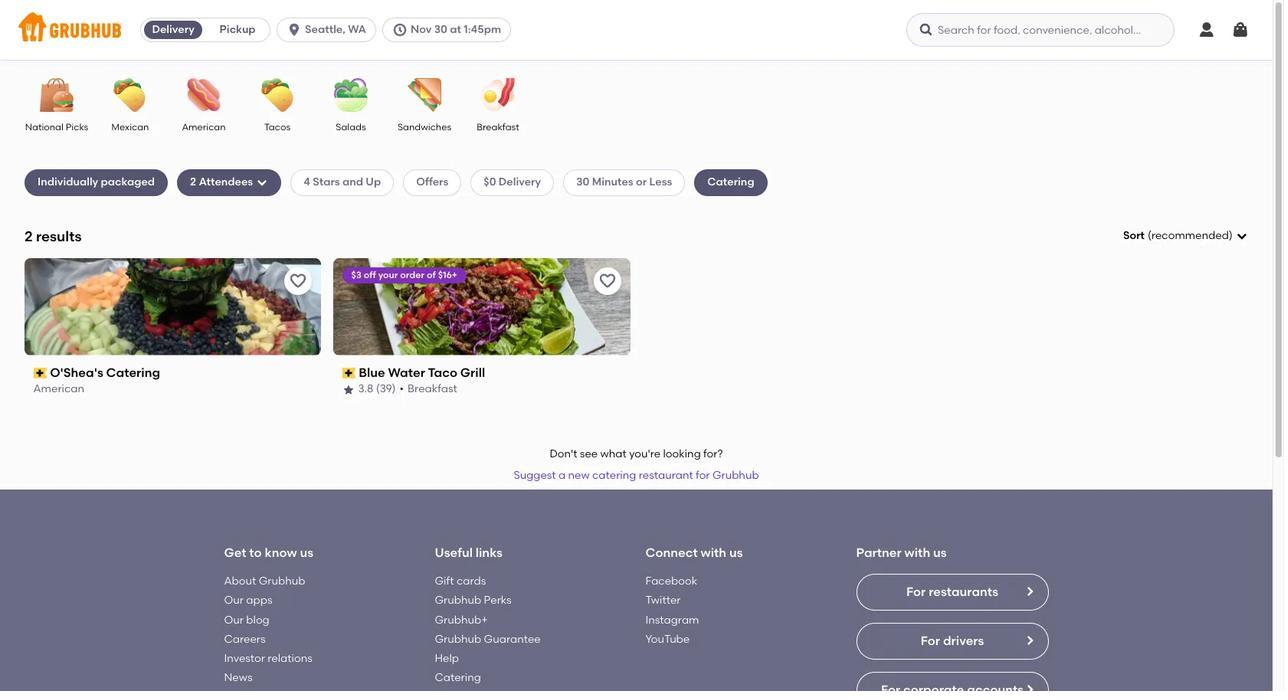 Task type: locate. For each thing, give the bounding box(es) containing it.
save this restaurant image
[[598, 272, 616, 290]]

american down o'shea's
[[34, 383, 85, 396]]

of
[[427, 270, 436, 280]]

(39)
[[377, 383, 396, 396]]

1 horizontal spatial delivery
[[499, 176, 541, 189]]

delivery button
[[141, 18, 205, 42]]

1 horizontal spatial save this restaurant button
[[593, 267, 621, 295]]

4
[[304, 176, 310, 189]]

catering right o'shea's
[[107, 365, 161, 380]]

our up the "careers" link
[[224, 613, 244, 626]]

2 us from the left
[[729, 546, 743, 560]]

with right connect
[[701, 546, 726, 560]]

facebook link
[[646, 575, 697, 588]]

grubhub inside suggest a new catering restaurant for grubhub "button"
[[713, 469, 759, 482]]

delivery
[[152, 23, 194, 36], [499, 176, 541, 189]]

2 left results
[[25, 227, 33, 245]]

1 vertical spatial catering
[[107, 365, 161, 380]]

0 horizontal spatial 2
[[25, 227, 33, 245]]

breakfast
[[477, 122, 519, 133], [408, 383, 458, 396]]

twitter link
[[646, 594, 681, 607]]

0 horizontal spatial 30
[[434, 23, 447, 36]]

with for partner
[[905, 546, 930, 560]]

for left drivers
[[921, 634, 940, 648]]

with right the partner
[[905, 546, 930, 560]]

catering down help
[[435, 672, 481, 685]]

2 with from the left
[[905, 546, 930, 560]]

1 vertical spatial right image
[[1023, 683, 1036, 691]]

grubhub down for?
[[713, 469, 759, 482]]

2 horizontal spatial us
[[933, 546, 947, 560]]

minutes
[[592, 176, 633, 189]]

1 horizontal spatial american
[[182, 122, 226, 133]]

2 vertical spatial catering
[[435, 672, 481, 685]]

don't see what you're looking for?
[[550, 448, 723, 461]]

us
[[300, 546, 313, 560], [729, 546, 743, 560], [933, 546, 947, 560]]

grubhub
[[713, 469, 759, 482], [259, 575, 305, 588], [435, 594, 481, 607], [435, 633, 481, 646]]

right image
[[1023, 585, 1036, 598], [1023, 683, 1036, 691]]

2
[[190, 176, 196, 189], [25, 227, 33, 245]]

1 save this restaurant button from the left
[[284, 267, 312, 295]]

sort ( recommended )
[[1123, 229, 1233, 242]]

0 horizontal spatial save this restaurant button
[[284, 267, 312, 295]]

grubhub perks link
[[435, 594, 512, 607]]

gift cards link
[[435, 575, 486, 588]]

1 vertical spatial for
[[921, 634, 940, 648]]

grubhub down know
[[259, 575, 305, 588]]

blue water taco grill
[[359, 365, 486, 380]]

gift cards grubhub perks grubhub+ grubhub guarantee help catering
[[435, 575, 541, 685]]

grubhub guarantee link
[[435, 633, 541, 646]]

results
[[36, 227, 82, 245]]

catering right less
[[708, 176, 754, 189]]

1 vertical spatial breakfast
[[408, 383, 458, 396]]

1 horizontal spatial 30
[[576, 176, 590, 189]]

0 vertical spatial catering
[[708, 176, 754, 189]]

Search for food, convenience, alcohol... search field
[[906, 13, 1175, 47]]

• breakfast
[[400, 383, 458, 396]]

catering link
[[435, 672, 481, 685]]

0 vertical spatial our
[[224, 594, 244, 607]]

svg image
[[1231, 21, 1250, 39], [919, 22, 934, 38], [256, 177, 268, 189]]

1 our from the top
[[224, 594, 244, 607]]

for
[[696, 469, 710, 482]]

svg image
[[1198, 21, 1216, 39], [287, 22, 302, 38], [392, 22, 408, 38], [1236, 230, 1248, 242]]

instagram
[[646, 613, 699, 626]]

blue water taco grill logo image
[[334, 258, 630, 355]]

o'shea's catering
[[50, 365, 161, 380]]

o'shea's catering link
[[34, 365, 312, 382]]

american down american image
[[182, 122, 226, 133]]

your
[[379, 270, 399, 280]]

news
[[224, 672, 252, 685]]

delivery left "pickup"
[[152, 23, 194, 36]]

1 right image from the top
[[1023, 585, 1036, 598]]

us right connect
[[729, 546, 743, 560]]

0 vertical spatial american
[[182, 122, 226, 133]]

0 vertical spatial 30
[[434, 23, 447, 36]]

us for connect with us
[[729, 546, 743, 560]]

delivery right $0
[[499, 176, 541, 189]]

subscription pass image
[[34, 368, 47, 379]]

breakfast down taco
[[408, 383, 458, 396]]

$16+
[[439, 270, 458, 280]]

our
[[224, 594, 244, 607], [224, 613, 244, 626]]

american
[[182, 122, 226, 133], [34, 383, 85, 396]]

mexican image
[[103, 78, 157, 112]]

nov 30 at 1:45pm
[[411, 23, 501, 36]]

$0
[[484, 176, 496, 189]]

useful
[[435, 546, 473, 560]]

0 horizontal spatial american
[[34, 383, 85, 396]]

for restaurants link
[[856, 574, 1049, 611]]

national picks image
[[30, 78, 84, 112]]

taco
[[428, 365, 458, 380]]

our down about
[[224, 594, 244, 607]]

1 horizontal spatial with
[[905, 546, 930, 560]]

save this restaurant button
[[284, 267, 312, 295], [593, 267, 621, 295]]

right image down right icon
[[1023, 683, 1036, 691]]

us up for restaurants
[[933, 546, 947, 560]]

4 stars and up
[[304, 176, 381, 189]]

1 vertical spatial 2
[[25, 227, 33, 245]]

1 horizontal spatial svg image
[[919, 22, 934, 38]]

blue water taco grill link
[[343, 365, 621, 382]]

catering
[[708, 176, 754, 189], [107, 365, 161, 380], [435, 672, 481, 685]]

off
[[364, 270, 377, 280]]

news link
[[224, 672, 252, 685]]

1 vertical spatial american
[[34, 383, 85, 396]]

1:45pm
[[464, 23, 501, 36]]

stars
[[313, 176, 340, 189]]

30 left minutes
[[576, 176, 590, 189]]

know
[[265, 546, 297, 560]]

or
[[636, 176, 647, 189]]

us right know
[[300, 546, 313, 560]]

None field
[[1123, 228, 1248, 244]]

2 left attendees in the left of the page
[[190, 176, 196, 189]]

mexican
[[112, 122, 149, 133]]

facebook
[[646, 575, 697, 588]]

0 horizontal spatial us
[[300, 546, 313, 560]]

0 horizontal spatial catering
[[107, 365, 161, 380]]

0 horizontal spatial breakfast
[[408, 383, 458, 396]]

investor
[[224, 652, 265, 665]]

suggest a new catering restaurant for grubhub
[[514, 469, 759, 482]]

right image up right icon
[[1023, 585, 1036, 598]]

for down partner with us
[[906, 584, 926, 599]]

water
[[389, 365, 426, 380]]

breakfast down breakfast image
[[477, 122, 519, 133]]

0 vertical spatial breakfast
[[477, 122, 519, 133]]

nov 30 at 1:45pm button
[[382, 18, 517, 42]]

youtube
[[646, 633, 690, 646]]

recommended
[[1152, 229, 1229, 242]]

for?
[[703, 448, 723, 461]]

for
[[906, 584, 926, 599], [921, 634, 940, 648]]

none field inside 2 results main content
[[1123, 228, 1248, 244]]

0 vertical spatial delivery
[[152, 23, 194, 36]]

•
[[400, 383, 404, 396]]

careers link
[[224, 633, 266, 646]]

1 vertical spatial our
[[224, 613, 244, 626]]

about grubhub our apps our blog careers investor relations news
[[224, 575, 313, 685]]

0 vertical spatial right image
[[1023, 585, 1036, 598]]

30 inside button
[[434, 23, 447, 36]]

2 horizontal spatial catering
[[708, 176, 754, 189]]

1 horizontal spatial 2
[[190, 176, 196, 189]]

restaurants
[[929, 584, 998, 599]]

pickup
[[220, 23, 256, 36]]

1 horizontal spatial catering
[[435, 672, 481, 685]]

american image
[[177, 78, 231, 112]]

)
[[1229, 229, 1233, 242]]

useful links
[[435, 546, 503, 560]]

save this restaurant image
[[289, 272, 307, 290]]

help link
[[435, 652, 459, 665]]

1 horizontal spatial us
[[729, 546, 743, 560]]

1 with from the left
[[701, 546, 726, 560]]

1 vertical spatial 30
[[576, 176, 590, 189]]

connect with us
[[646, 546, 743, 560]]

1 vertical spatial delivery
[[499, 176, 541, 189]]

0 horizontal spatial with
[[701, 546, 726, 560]]

none field containing sort
[[1123, 228, 1248, 244]]

instagram link
[[646, 613, 699, 626]]

with for connect
[[701, 546, 726, 560]]

0 horizontal spatial delivery
[[152, 23, 194, 36]]

0 vertical spatial 2
[[190, 176, 196, 189]]

what
[[600, 448, 627, 461]]

0 vertical spatial for
[[906, 584, 926, 599]]

3 us from the left
[[933, 546, 947, 560]]

2 horizontal spatial svg image
[[1231, 21, 1250, 39]]

apps
[[246, 594, 272, 607]]

and
[[342, 176, 363, 189]]

30 left at at the top of the page
[[434, 23, 447, 36]]

youtube link
[[646, 633, 690, 646]]

tacos image
[[251, 78, 304, 112]]



Task type: vqa. For each thing, say whether or not it's contained in the screenshot.
'Mexican' Image
yes



Task type: describe. For each thing, give the bounding box(es) containing it.
right image inside for restaurants link
[[1023, 585, 1036, 598]]

2 for 2 results
[[25, 227, 33, 245]]

salads image
[[324, 78, 378, 112]]

facebook twitter instagram youtube
[[646, 575, 699, 646]]

suggest a new catering restaurant for grubhub button
[[507, 462, 766, 490]]

grubhub down gift cards link
[[435, 594, 481, 607]]

wa
[[348, 23, 366, 36]]

individually packaged
[[38, 176, 155, 189]]

up
[[366, 176, 381, 189]]

2 save this restaurant button from the left
[[593, 267, 621, 295]]

o'shea's catering logo image
[[25, 258, 321, 355]]

to
[[249, 546, 262, 560]]

packaged
[[101, 176, 155, 189]]

investor relations link
[[224, 652, 313, 665]]

us for partner with us
[[933, 546, 947, 560]]

restaurant
[[639, 469, 693, 482]]

national picks
[[25, 122, 88, 133]]

attendees
[[199, 176, 253, 189]]

catering inside gift cards grubhub perks grubhub+ grubhub guarantee help catering
[[435, 672, 481, 685]]

grubhub down grubhub+
[[435, 633, 481, 646]]

for for for restaurants
[[906, 584, 926, 599]]

subscription pass image
[[343, 368, 356, 379]]

$3 off your order of $16+
[[352, 270, 458, 280]]

sandwiches
[[398, 122, 451, 133]]

gift
[[435, 575, 454, 588]]

svg image inside seattle, wa button
[[287, 22, 302, 38]]

3.8
[[359, 383, 374, 396]]

careers
[[224, 633, 266, 646]]

grubhub+ link
[[435, 613, 488, 626]]

seattle, wa button
[[277, 18, 382, 42]]

blog
[[246, 613, 269, 626]]

sandwiches image
[[398, 78, 451, 112]]

1 us from the left
[[300, 546, 313, 560]]

30 minutes or less
[[576, 176, 672, 189]]

delivery inside 2 results main content
[[499, 176, 541, 189]]

2 attendees
[[190, 176, 253, 189]]

grill
[[461, 365, 486, 380]]

get
[[224, 546, 246, 560]]

offers
[[416, 176, 448, 189]]

relations
[[268, 652, 313, 665]]

sort
[[1123, 229, 1145, 242]]

2 right image from the top
[[1023, 683, 1036, 691]]

you're
[[629, 448, 661, 461]]

drivers
[[943, 634, 984, 648]]

looking
[[663, 448, 701, 461]]

for drivers
[[921, 634, 984, 648]]

a
[[559, 469, 566, 482]]

get to know us
[[224, 546, 313, 560]]

seattle,
[[305, 23, 345, 36]]

svg image inside nov 30 at 1:45pm button
[[392, 22, 408, 38]]

connect
[[646, 546, 698, 560]]

guarantee
[[484, 633, 541, 646]]

for drivers link
[[856, 623, 1049, 660]]

our blog link
[[224, 613, 269, 626]]

grubhub inside the about grubhub our apps our blog careers investor relations news
[[259, 575, 305, 588]]

right image
[[1023, 634, 1036, 647]]

nov
[[411, 23, 432, 36]]

3.8 (39)
[[359, 383, 396, 396]]

suggest
[[514, 469, 556, 482]]

salads
[[336, 122, 366, 133]]

main navigation navigation
[[0, 0, 1273, 60]]

twitter
[[646, 594, 681, 607]]

o'shea's
[[50, 365, 104, 380]]

don't
[[550, 448, 577, 461]]

star icon image
[[343, 384, 355, 396]]

help
[[435, 652, 459, 665]]

delivery inside button
[[152, 23, 194, 36]]

2 for 2 attendees
[[190, 176, 196, 189]]

for for for drivers
[[921, 634, 940, 648]]

about grubhub link
[[224, 575, 305, 588]]

2 our from the top
[[224, 613, 244, 626]]

2 results
[[25, 227, 82, 245]]

picks
[[66, 122, 88, 133]]

partner
[[856, 546, 902, 560]]

2 results main content
[[0, 60, 1273, 691]]

$0 delivery
[[484, 176, 541, 189]]

less
[[649, 176, 672, 189]]

0 horizontal spatial svg image
[[256, 177, 268, 189]]

seattle, wa
[[305, 23, 366, 36]]

1 horizontal spatial breakfast
[[477, 122, 519, 133]]

pickup button
[[205, 18, 270, 42]]

order
[[401, 270, 425, 280]]

our apps link
[[224, 594, 272, 607]]

new
[[568, 469, 590, 482]]

cards
[[457, 575, 486, 588]]

grubhub+
[[435, 613, 488, 626]]

breakfast image
[[471, 78, 525, 112]]

links
[[476, 546, 503, 560]]

30 inside 2 results main content
[[576, 176, 590, 189]]

individually
[[38, 176, 98, 189]]

national
[[25, 122, 64, 133]]

for restaurants
[[906, 584, 998, 599]]



